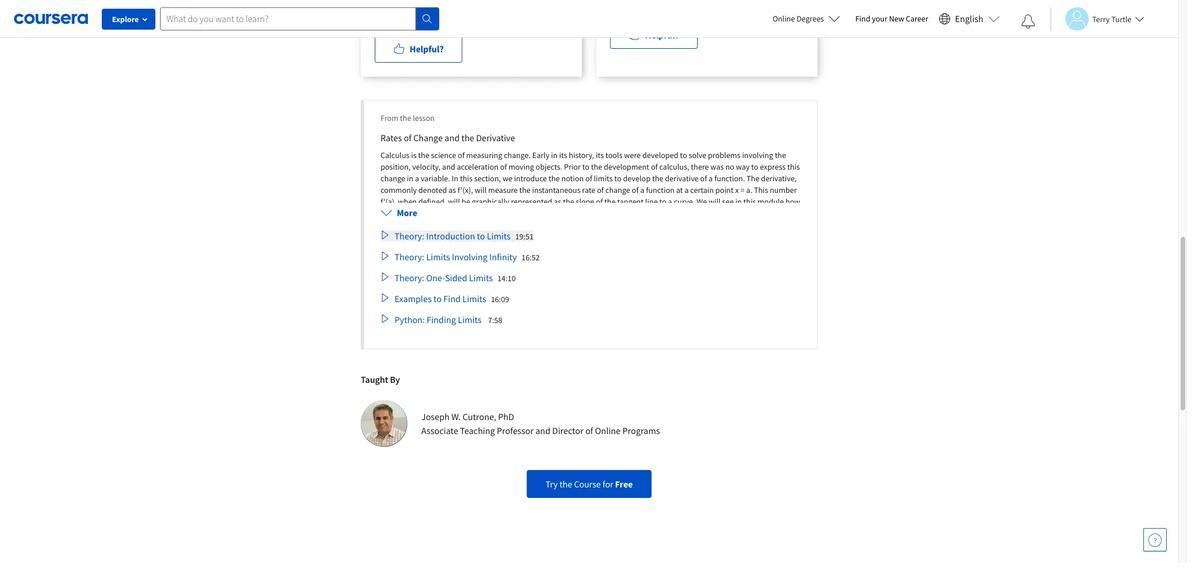 Task type: locate. For each thing, give the bounding box(es) containing it.
the
[[400, 113, 411, 123], [461, 132, 474, 144], [418, 150, 429, 160], [775, 150, 786, 160], [591, 162, 602, 172], [549, 173, 560, 184], [652, 173, 663, 184], [519, 185, 531, 195], [563, 197, 574, 207], [604, 197, 616, 207], [559, 479, 572, 491]]

a left curve.
[[668, 197, 672, 207]]

16:52
[[521, 252, 540, 263]]

commonly
[[381, 185, 417, 195]]

your
[[872, 13, 887, 24]]

show notifications image
[[1021, 15, 1035, 29]]

terry turtle
[[1092, 14, 1131, 24]]

taught
[[361, 374, 388, 386]]

find down theory: one-sided limits 14:10
[[443, 293, 461, 305]]

this up derivative,
[[787, 162, 800, 172]]

represented
[[511, 197, 552, 207]]

this
[[787, 162, 800, 172], [460, 173, 473, 184], [743, 197, 756, 207]]

0 vertical spatial helpful?
[[645, 29, 679, 41]]

the right is
[[418, 150, 429, 160]]

7:58
[[488, 315, 502, 326]]

career
[[906, 13, 928, 24]]

0 horizontal spatial as
[[449, 185, 456, 195]]

in right see
[[735, 197, 742, 207]]

developed
[[642, 150, 678, 160]]

the up 'using'
[[563, 197, 574, 207]]

helpful? for leftmost helpful? button
[[410, 43, 444, 55]]

taught by
[[361, 374, 400, 386]]

defined,
[[418, 197, 446, 207]]

0 vertical spatial in
[[551, 150, 557, 160]]

0 vertical spatial change
[[381, 173, 405, 184]]

examples to find limits 16:09
[[395, 293, 509, 305]]

and
[[445, 132, 460, 144], [442, 162, 455, 172], [425, 208, 438, 219], [536, 208, 549, 219], [535, 425, 550, 437]]

1 vertical spatial change
[[605, 185, 630, 195]]

the up the instantaneous
[[549, 173, 560, 184]]

f'(a),
[[381, 197, 396, 207]]

explore
[[112, 14, 139, 24]]

curve.
[[674, 197, 695, 207]]

online inside dropdown button
[[773, 13, 795, 24]]

introduction
[[426, 230, 475, 242]]

and down the defined,
[[425, 208, 438, 219]]

new
[[889, 13, 904, 24]]

1 horizontal spatial this
[[743, 197, 756, 207]]

acceleration
[[457, 162, 498, 172]]

associate
[[421, 425, 458, 437]]

as down 'in' on the left top of the page
[[449, 185, 456, 195]]

1 horizontal spatial change
[[605, 185, 630, 195]]

to
[[680, 150, 687, 160], [582, 162, 589, 172], [751, 162, 758, 172], [614, 173, 621, 184], [659, 197, 666, 207], [381, 208, 388, 219], [477, 230, 485, 242], [434, 293, 442, 305]]

0 horizontal spatial this
[[460, 173, 473, 184]]

online left degrees at the top
[[773, 13, 795, 24]]

we
[[503, 173, 512, 184]]

1 horizontal spatial online
[[773, 13, 795, 24]]

find left your
[[855, 13, 870, 24]]

online inside the 'joseph w. cutrone, phd associate teaching professor and director of online programs'
[[595, 425, 621, 437]]

0 horizontal spatial online
[[595, 425, 621, 437]]

change down position,
[[381, 173, 405, 184]]

limits for find
[[462, 293, 486, 305]]

online degrees button
[[763, 6, 849, 31]]

0 vertical spatial as
[[449, 185, 456, 195]]

theory: limits involving infinity 16:52
[[395, 251, 540, 263]]

and inside the 'joseph w. cutrone, phd associate teaching professor and director of online programs'
[[535, 425, 550, 437]]

development
[[604, 162, 649, 172]]

0 vertical spatial limits
[[594, 173, 613, 184]]

this right 'in' on the left top of the page
[[460, 173, 473, 184]]

moving
[[508, 162, 534, 172]]

analytically
[[496, 208, 535, 219]]

both
[[478, 208, 494, 219]]

no
[[725, 162, 734, 172]]

0 horizontal spatial helpful?
[[410, 43, 444, 55]]

find
[[855, 13, 870, 24], [443, 293, 461, 305]]

terry turtle button
[[1050, 7, 1144, 31]]

of up certain
[[700, 173, 707, 184]]

to down both
[[477, 230, 485, 242]]

14:10
[[497, 273, 516, 284]]

limits up one-
[[426, 251, 450, 263]]

the down history,
[[591, 162, 602, 172]]

one-
[[426, 272, 445, 284]]

limits up infinity
[[487, 230, 511, 242]]

0 vertical spatial find
[[855, 13, 870, 24]]

to left solve
[[680, 150, 687, 160]]

2 its from the left
[[596, 150, 604, 160]]

the up measuring
[[461, 132, 474, 144]]

terry
[[1092, 14, 1110, 24]]

a down develop on the right
[[640, 185, 644, 195]]

0 horizontal spatial its
[[559, 150, 567, 160]]

1 horizontal spatial helpful? button
[[610, 21, 698, 49]]

limits down when
[[404, 208, 423, 219]]

helpful? button
[[610, 21, 698, 49], [375, 35, 462, 63]]

will down section,
[[475, 185, 487, 195]]

denoted
[[418, 185, 447, 195]]

2 vertical spatial theory:
[[395, 272, 424, 284]]

helpful?
[[645, 29, 679, 41], [410, 43, 444, 55]]

change up tangent
[[605, 185, 630, 195]]

in
[[551, 150, 557, 160], [407, 173, 413, 184], [735, 197, 742, 207]]

limits left 16:09
[[462, 293, 486, 305]]

calculus is the science of measuring change. early in its history, its tools were developed to solve problems involving the position, velocity, and acceleration of moving objects.  prior to the development of calculus, there was no way to express this change in a variable.  in this section, we introduce the notion of limits to develop the derivative of a function. the derivative, commonly denoted as f'(x), will measure the instantaneous rate of change of a function at a certain point  x = a.  this number f'(a), when defined, will be graphically represented as the slope of the tangent line to a curve. we will see in this module how to find limits and derivatives both analytically and using python.
[[381, 150, 800, 219]]

calculus,
[[659, 162, 689, 172]]

2 horizontal spatial this
[[787, 162, 800, 172]]

in up "objects." on the left top of the page
[[551, 150, 557, 160]]

when
[[398, 197, 417, 207]]

derivative
[[665, 173, 699, 184]]

as down the instantaneous
[[554, 197, 561, 207]]

1 horizontal spatial as
[[554, 197, 561, 207]]

involving
[[742, 150, 773, 160]]

1 theory: from the top
[[395, 230, 424, 242]]

the
[[747, 173, 759, 184]]

find
[[389, 208, 403, 219]]

limits up rate
[[594, 173, 613, 184]]

0 vertical spatial theory:
[[395, 230, 424, 242]]

0 vertical spatial online
[[773, 13, 795, 24]]

in up "commonly"
[[407, 173, 413, 184]]

its up prior
[[559, 150, 567, 160]]

of right rates
[[404, 132, 412, 144]]

None search field
[[160, 7, 439, 31]]

cutrone,
[[463, 411, 496, 423]]

will left be
[[448, 197, 460, 207]]

joseph
[[421, 411, 450, 423]]

2 horizontal spatial in
[[735, 197, 742, 207]]

a down velocity,
[[415, 173, 419, 184]]

measure
[[488, 185, 518, 195]]

sided
[[445, 272, 467, 284]]

and left director
[[535, 425, 550, 437]]

1 vertical spatial limits
[[404, 208, 423, 219]]

we
[[696, 197, 707, 207]]

1 horizontal spatial its
[[596, 150, 604, 160]]

1 horizontal spatial helpful?
[[645, 29, 679, 41]]

1 vertical spatial this
[[460, 173, 473, 184]]

its left tools
[[596, 150, 604, 160]]

this down a.
[[743, 197, 756, 207]]

using
[[551, 208, 569, 219]]

change
[[381, 173, 405, 184], [605, 185, 630, 195]]

1 vertical spatial online
[[595, 425, 621, 437]]

of down develop on the right
[[632, 185, 639, 195]]

in
[[452, 173, 458, 184]]

its
[[559, 150, 567, 160], [596, 150, 604, 160]]

involving
[[452, 251, 488, 263]]

to left "find"
[[381, 208, 388, 219]]

explore button
[[102, 9, 155, 30]]

1 vertical spatial theory:
[[395, 251, 424, 263]]

2 theory: from the top
[[395, 251, 424, 263]]

professor
[[497, 425, 534, 437]]

online left programs
[[595, 425, 621, 437]]

a
[[415, 173, 419, 184], [709, 173, 713, 184], [640, 185, 644, 195], [684, 185, 689, 195], [668, 197, 672, 207]]

infinity
[[489, 251, 517, 263]]

of right director
[[585, 425, 593, 437]]

theory: for theory: one-sided limits
[[395, 272, 424, 284]]

the up function
[[652, 173, 663, 184]]

1 vertical spatial find
[[443, 293, 461, 305]]

will right we
[[709, 197, 721, 207]]

section,
[[474, 173, 501, 184]]

3 theory: from the top
[[395, 272, 424, 284]]

and up science
[[445, 132, 460, 144]]

helpful? for helpful? button to the right
[[645, 29, 679, 41]]

1 vertical spatial helpful?
[[410, 43, 444, 55]]

0 horizontal spatial in
[[407, 173, 413, 184]]

limits for to
[[487, 230, 511, 242]]

limits down involving
[[469, 272, 493, 284]]



Task type: vqa. For each thing, say whether or not it's contained in the screenshot.


Task type: describe. For each thing, give the bounding box(es) containing it.
programs
[[622, 425, 660, 437]]

f'(x),
[[458, 185, 473, 195]]

calculus
[[381, 150, 409, 160]]

joseph w. cutrone, phd associate teaching professor and director of online programs
[[421, 411, 660, 437]]

rates of change and the derivative
[[381, 132, 515, 144]]

express
[[760, 162, 786, 172]]

instantaneous
[[532, 185, 580, 195]]

way
[[736, 162, 750, 172]]

the up express
[[775, 150, 786, 160]]

w.
[[451, 411, 461, 423]]

slope
[[576, 197, 594, 207]]

be
[[462, 197, 470, 207]]

more button
[[381, 206, 417, 220]]

python:
[[395, 314, 425, 326]]

certain
[[690, 185, 714, 195]]

try
[[545, 479, 558, 491]]

to down history,
[[582, 162, 589, 172]]

coursera image
[[14, 9, 88, 28]]

online degrees
[[773, 13, 824, 24]]

of down developed
[[651, 162, 658, 172]]

0 vertical spatial this
[[787, 162, 800, 172]]

degrees
[[797, 13, 824, 24]]

find your new career link
[[849, 12, 934, 26]]

1 horizontal spatial will
[[475, 185, 487, 195]]

there
[[691, 162, 709, 172]]

see
[[722, 197, 734, 207]]

1 horizontal spatial find
[[855, 13, 870, 24]]

try the course for free
[[545, 479, 633, 491]]

at
[[676, 185, 683, 195]]

1 horizontal spatial in
[[551, 150, 557, 160]]

of up rate
[[585, 173, 592, 184]]

the left tangent
[[604, 197, 616, 207]]

a right at
[[684, 185, 689, 195]]

more link
[[381, 206, 417, 220]]

science
[[431, 150, 456, 160]]

joseph w. cutrone, phd image
[[361, 401, 407, 447]]

0 horizontal spatial find
[[443, 293, 461, 305]]

python.
[[571, 208, 598, 219]]

module
[[758, 197, 784, 207]]

theory: for theory: limits involving infinity
[[395, 251, 424, 263]]

notion
[[561, 173, 584, 184]]

finding
[[427, 314, 456, 326]]

change
[[413, 132, 443, 144]]

free
[[615, 479, 633, 491]]

x
[[735, 185, 739, 195]]

function.
[[714, 173, 745, 184]]

prior
[[564, 162, 581, 172]]

0 horizontal spatial limits
[[404, 208, 423, 219]]

=
[[740, 185, 745, 195]]

What do you want to learn? text field
[[160, 7, 416, 31]]

by
[[390, 374, 400, 386]]

solve
[[689, 150, 706, 160]]

2 horizontal spatial will
[[709, 197, 721, 207]]

this
[[754, 185, 768, 195]]

position,
[[381, 162, 411, 172]]

teaching
[[460, 425, 495, 437]]

derivative
[[476, 132, 515, 144]]

and down science
[[442, 162, 455, 172]]

of right science
[[458, 150, 465, 160]]

change.
[[504, 150, 531, 160]]

16:09
[[491, 294, 509, 305]]

the right try
[[559, 479, 572, 491]]

the right the from
[[400, 113, 411, 123]]

1 vertical spatial as
[[554, 197, 561, 207]]

examples
[[395, 293, 432, 305]]

to down one-
[[434, 293, 442, 305]]

a.
[[746, 185, 752, 195]]

more
[[397, 207, 417, 219]]

derivative,
[[761, 173, 797, 184]]

rates
[[381, 132, 402, 144]]

0 horizontal spatial will
[[448, 197, 460, 207]]

and down represented
[[536, 208, 549, 219]]

to up the
[[751, 162, 758, 172]]

tangent
[[617, 197, 644, 207]]

0 horizontal spatial helpful? button
[[375, 35, 462, 63]]

0 horizontal spatial change
[[381, 173, 405, 184]]

1 its from the left
[[559, 150, 567, 160]]

1 vertical spatial in
[[407, 173, 413, 184]]

rate
[[582, 185, 595, 195]]

theory: introduction to limits 19:51
[[395, 230, 533, 242]]

course
[[574, 479, 601, 491]]

2 vertical spatial in
[[735, 197, 742, 207]]

python: finding limits 7:58
[[395, 314, 502, 326]]

limits for sided
[[469, 272, 493, 284]]

function
[[646, 185, 674, 195]]

limits left 7:58
[[458, 314, 482, 326]]

is
[[411, 150, 416, 160]]

of up we
[[500, 162, 507, 172]]

a down was
[[709, 173, 713, 184]]

19:51
[[515, 231, 533, 242]]

line
[[645, 197, 658, 207]]

english button
[[934, 0, 1004, 38]]

introduce
[[514, 173, 547, 184]]

graphically
[[472, 197, 509, 207]]

was
[[710, 162, 724, 172]]

2 vertical spatial this
[[743, 197, 756, 207]]

history,
[[569, 150, 594, 160]]

lesson
[[413, 113, 435, 123]]

to right line
[[659, 197, 666, 207]]

of right slope
[[596, 197, 603, 207]]

velocity,
[[412, 162, 441, 172]]

number
[[770, 185, 797, 195]]

help center image
[[1148, 534, 1162, 548]]

to down development
[[614, 173, 621, 184]]

find your new career
[[855, 13, 928, 24]]

1 horizontal spatial limits
[[594, 173, 613, 184]]

problems
[[708, 150, 740, 160]]

of inside the 'joseph w. cutrone, phd associate teaching professor and director of online programs'
[[585, 425, 593, 437]]

objects.
[[536, 162, 562, 172]]

the down introduce
[[519, 185, 531, 195]]

theory: one-sided limits 14:10
[[395, 272, 516, 284]]

turtle
[[1111, 14, 1131, 24]]

theory: for theory: introduction to limits
[[395, 230, 424, 242]]

variable.
[[421, 173, 450, 184]]

early
[[532, 150, 549, 160]]

of right rate
[[597, 185, 604, 195]]

for
[[603, 479, 613, 491]]

phd
[[498, 411, 514, 423]]

english
[[955, 13, 983, 25]]

from the lesson
[[381, 113, 435, 123]]



